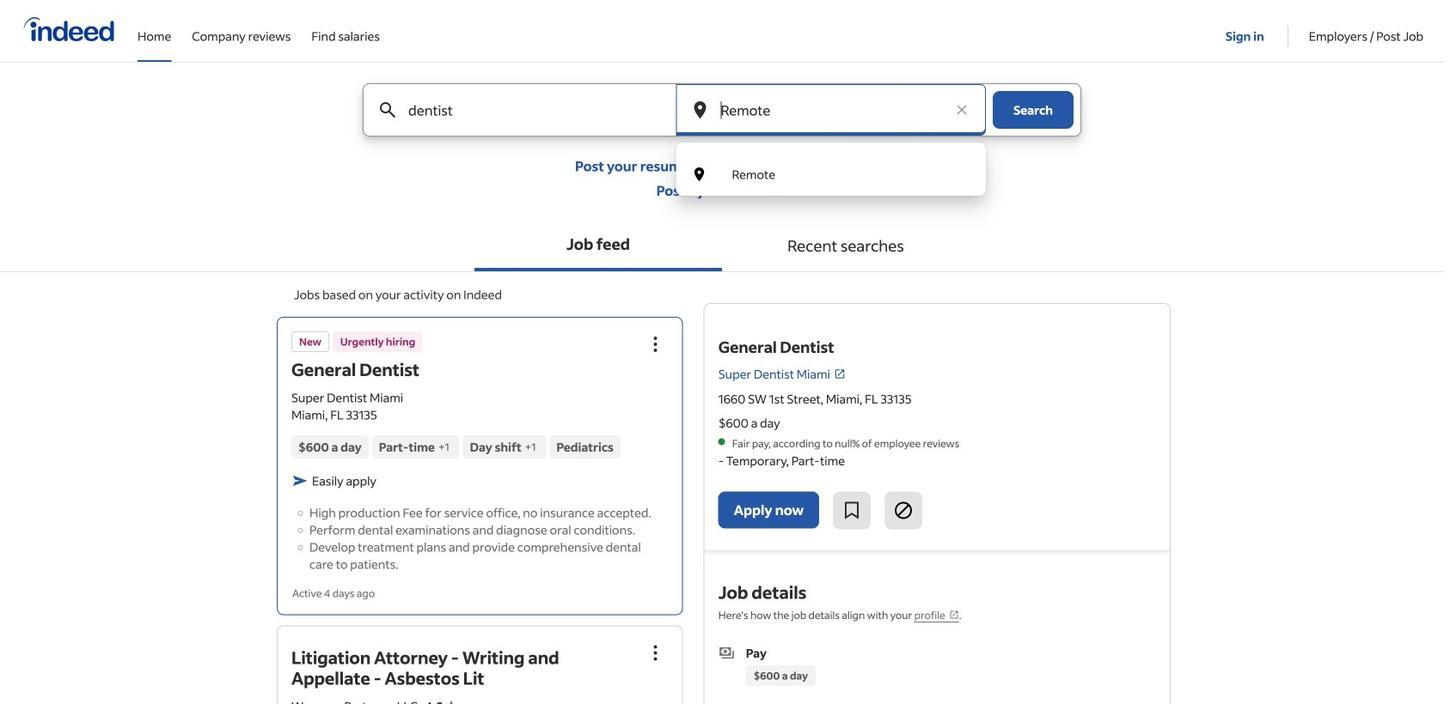 Task type: vqa. For each thing, say whether or not it's contained in the screenshot.
search field
yes



Task type: locate. For each thing, give the bounding box(es) containing it.
job actions for litigation attorney - writing and appellate - asbestos lit is collapsed image
[[645, 643, 666, 664]]

save this job image
[[842, 501, 862, 521]]

Edit location text field
[[717, 84, 945, 136]]

job actions for general dentist is collapsed image
[[645, 334, 666, 355]]

None search field
[[349, 83, 1095, 196]]

tab list
[[0, 220, 1444, 272]]

main content
[[0, 83, 1444, 705]]



Task type: describe. For each thing, give the bounding box(es) containing it.
job preferences (opens in a new window) image
[[949, 610, 959, 620]]

clear location input image
[[953, 101, 970, 119]]

super dentist miami (opens in a new tab) image
[[834, 368, 846, 380]]

search: Job title, keywords, or company text field
[[405, 84, 646, 136]]

4.6 out of five stars rating image
[[425, 699, 457, 705]]

not interested image
[[893, 501, 914, 521]]



